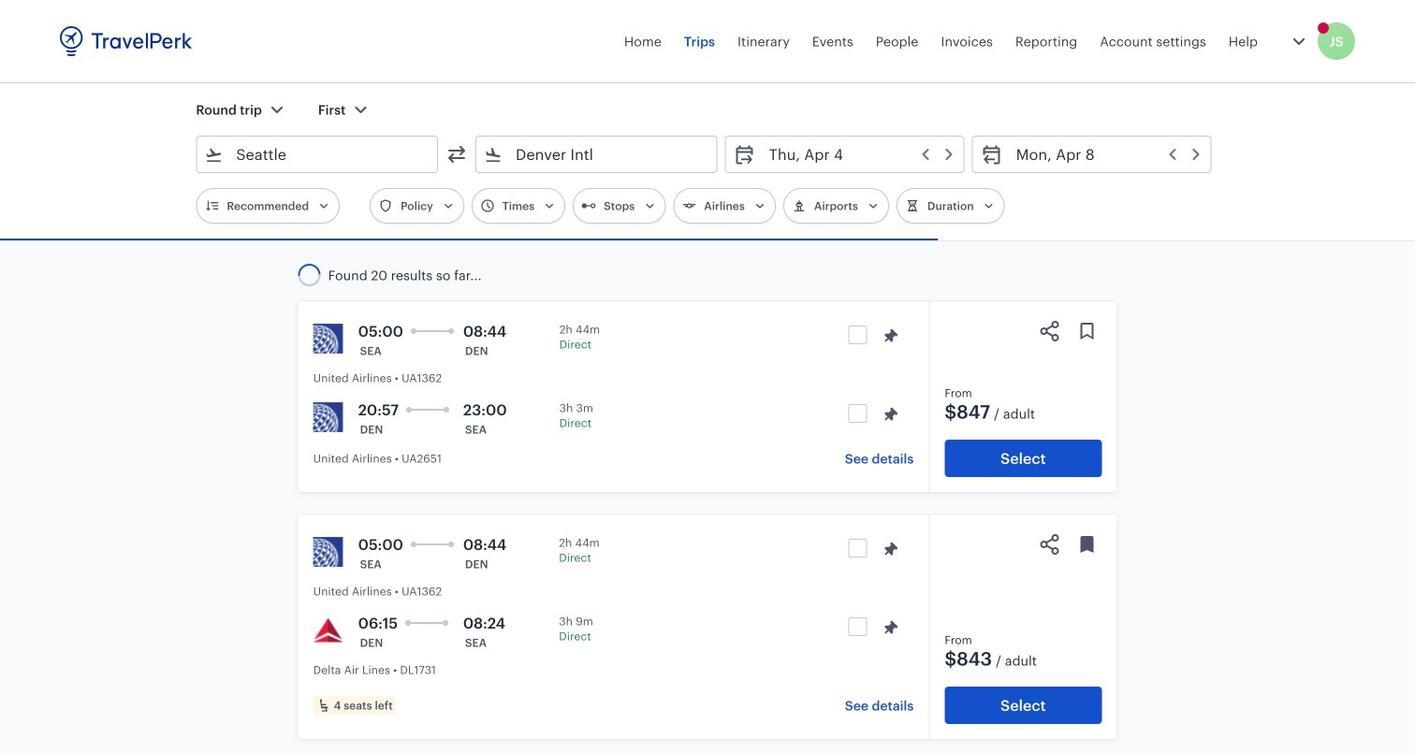 Task type: vqa. For each thing, say whether or not it's contained in the screenshot.
Add first traveler search box
no



Task type: describe. For each thing, give the bounding box(es) containing it.
Return field
[[1003, 140, 1204, 169]]

1 united airlines image from the top
[[313, 403, 343, 433]]

To search field
[[503, 140, 693, 169]]



Task type: locate. For each thing, give the bounding box(es) containing it.
united airlines image
[[313, 324, 343, 354]]

united airlines image down united airlines image
[[313, 403, 343, 433]]

united airlines image
[[313, 403, 343, 433], [313, 537, 343, 567]]

delta air lines image
[[313, 616, 343, 646]]

2 united airlines image from the top
[[313, 537, 343, 567]]

From search field
[[223, 140, 413, 169]]

0 vertical spatial united airlines image
[[313, 403, 343, 433]]

Depart field
[[756, 140, 957, 169]]

1 vertical spatial united airlines image
[[313, 537, 343, 567]]

united airlines image up the delta air lines icon
[[313, 537, 343, 567]]



